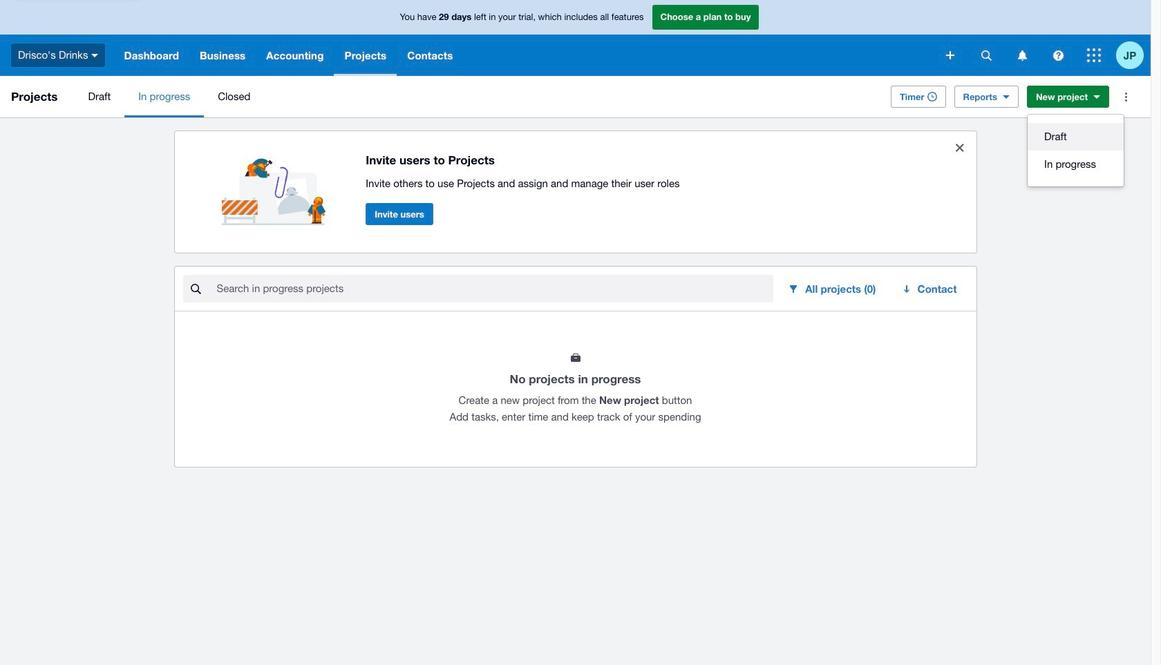 Task type: locate. For each thing, give the bounding box(es) containing it.
group
[[1028, 115, 1124, 187]]

list box
[[1028, 115, 1124, 187]]

svg image
[[1087, 48, 1101, 62], [981, 50, 992, 60], [1018, 50, 1027, 60], [1053, 50, 1064, 60], [946, 51, 955, 59], [92, 54, 98, 57]]

Search in progress projects search field
[[215, 276, 774, 302]]

clear image
[[946, 134, 974, 162]]

banner
[[0, 0, 1151, 76]]



Task type: vqa. For each thing, say whether or not it's contained in the screenshot.
middle svg icon
yes



Task type: describe. For each thing, give the bounding box(es) containing it.
invite users to projects image
[[222, 142, 333, 225]]

more options image
[[1112, 83, 1140, 111]]



